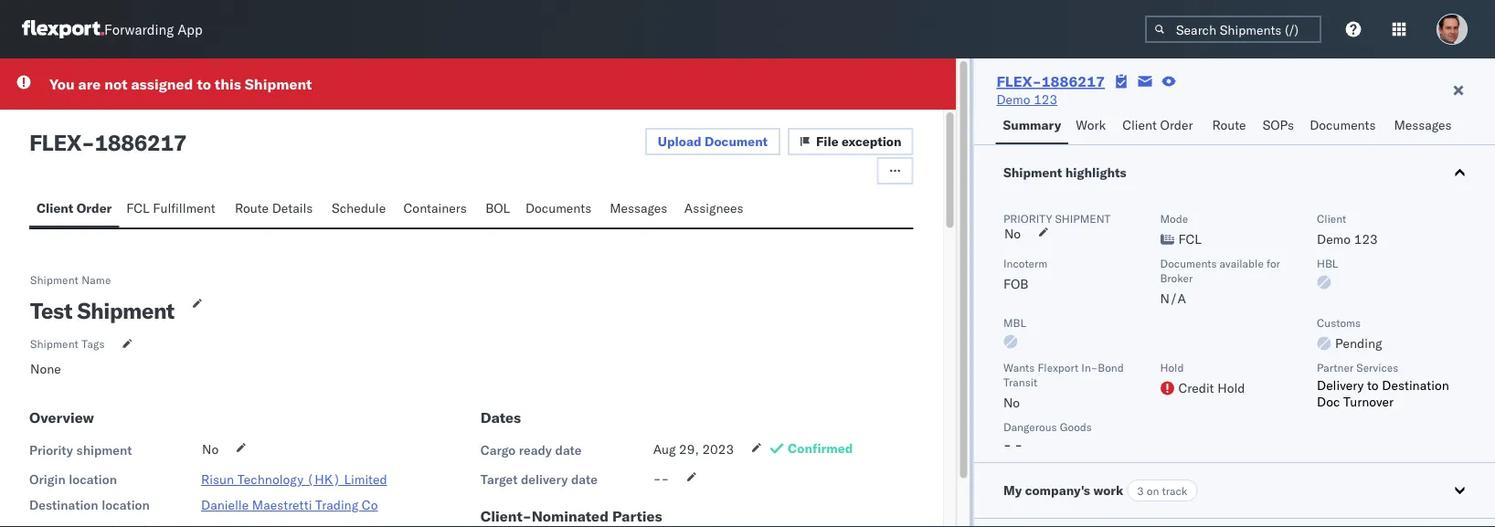 Task type: describe. For each thing, give the bounding box(es) containing it.
flex
[[29, 129, 81, 156]]

1 horizontal spatial client order
[[1122, 117, 1193, 133]]

flex-1886217 link
[[997, 72, 1105, 90]]

route button
[[1205, 109, 1255, 144]]

forwarding
[[104, 21, 174, 38]]

0 horizontal spatial shipment
[[76, 442, 132, 458]]

origin location
[[29, 472, 117, 488]]

credit hold
[[1178, 380, 1245, 396]]

highlights
[[1065, 165, 1126, 181]]

documents inside documents available for broker n/a
[[1160, 256, 1216, 270]]

shipment right 'this'
[[245, 75, 312, 93]]

danielle
[[201, 497, 249, 513]]

incoterm
[[1003, 256, 1047, 270]]

forwarding app
[[104, 21, 203, 38]]

assigned
[[131, 75, 193, 93]]

0 horizontal spatial priority shipment
[[29, 442, 132, 458]]

overview
[[29, 409, 94, 427]]

sops button
[[1255, 109, 1303, 144]]

demo 123 link
[[997, 90, 1058, 109]]

company's
[[1025, 483, 1090, 499]]

test shipment
[[30, 297, 174, 324]]

shipment for shipment tags
[[30, 337, 79, 351]]

exception
[[842, 133, 902, 149]]

route details button
[[227, 192, 324, 228]]

no inside wants flexport in-bond transit no
[[1003, 395, 1020, 411]]

upload
[[658, 133, 701, 149]]

containers button
[[396, 192, 478, 228]]

none
[[30, 361, 61, 377]]

wants flexport in-bond transit no
[[1003, 361, 1124, 411]]

this
[[215, 75, 241, 93]]

bol
[[485, 200, 510, 216]]

1 vertical spatial 1886217
[[95, 129, 187, 156]]

mode
[[1160, 212, 1188, 225]]

name
[[82, 273, 111, 287]]

bol button
[[478, 192, 518, 228]]

Search Shipments (/) text field
[[1145, 16, 1322, 43]]

0 horizontal spatial client order button
[[29, 192, 119, 228]]

credit
[[1178, 380, 1214, 396]]

--
[[653, 471, 669, 487]]

nominated
[[532, 507, 609, 526]]

dates
[[480, 409, 521, 427]]

dangerous goods - -
[[1003, 420, 1092, 453]]

confirmed
[[788, 441, 853, 457]]

my company's work
[[1003, 483, 1123, 499]]

document
[[705, 133, 768, 149]]

track
[[1162, 484, 1187, 498]]

fulfillment
[[153, 200, 215, 216]]

sops
[[1263, 117, 1294, 133]]

fcl for fcl fulfillment
[[126, 200, 150, 216]]

destination location
[[29, 497, 150, 513]]

date for cargo ready date
[[555, 442, 582, 458]]

work
[[1076, 117, 1106, 133]]

summary button
[[996, 109, 1069, 144]]

cargo
[[480, 442, 516, 458]]

route for route
[[1212, 117, 1246, 133]]

demo inside demo 123 link
[[997, 91, 1031, 107]]

shipment down name
[[77, 297, 174, 324]]

client for the leftmost client order button
[[37, 200, 73, 216]]

risun technology (hk) limited link
[[201, 472, 387, 488]]

flexport
[[1037, 361, 1078, 374]]

limited
[[344, 472, 387, 488]]

3 on track
[[1137, 484, 1187, 498]]

turnover
[[1343, 394, 1393, 410]]

client inside client demo 123 incoterm fob
[[1317, 212, 1346, 225]]

client for top client order button
[[1122, 117, 1157, 133]]

delivery
[[521, 472, 568, 488]]

file
[[816, 133, 839, 149]]

0 horizontal spatial destination
[[29, 497, 98, 513]]

1 horizontal spatial 1886217
[[1042, 72, 1105, 90]]

assignees
[[684, 200, 743, 216]]

hbl
[[1317, 256, 1338, 270]]

doc
[[1317, 394, 1340, 410]]

risun
[[201, 472, 234, 488]]

partner services delivery to destination doc turnover
[[1317, 361, 1449, 410]]

schedule button
[[324, 192, 396, 228]]

documents for the 'documents' button to the left
[[525, 200, 592, 216]]

in-
[[1081, 361, 1097, 374]]

pending
[[1335, 335, 1382, 351]]

my
[[1003, 483, 1022, 499]]

client-
[[480, 507, 532, 526]]

containers
[[403, 200, 467, 216]]

client demo 123 incoterm fob
[[1003, 212, 1378, 292]]

2023
[[702, 441, 734, 457]]

ready
[[519, 442, 552, 458]]

fcl fulfillment
[[126, 200, 215, 216]]

0 horizontal spatial priority
[[29, 442, 73, 458]]

available
[[1219, 256, 1263, 270]]

parties
[[612, 507, 662, 526]]

risun technology (hk) limited
[[201, 472, 387, 488]]

shipment for shipment highlights
[[1003, 165, 1062, 181]]

summary
[[1003, 117, 1061, 133]]

flex-1886217
[[997, 72, 1105, 90]]

29,
[[679, 441, 699, 457]]

you are not assigned to this shipment
[[49, 75, 312, 93]]

wants
[[1003, 361, 1034, 374]]



Task type: vqa. For each thing, say whether or not it's contained in the screenshot.
ROUTE
yes



Task type: locate. For each thing, give the bounding box(es) containing it.
goods
[[1059, 420, 1092, 434]]

messages
[[1394, 117, 1452, 133], [610, 200, 667, 216]]

location
[[69, 472, 117, 488], [102, 497, 150, 513]]

1 horizontal spatial demo
[[1317, 231, 1350, 247]]

0 vertical spatial documents
[[1310, 117, 1376, 133]]

documents up broker
[[1160, 256, 1216, 270]]

0 horizontal spatial 123
[[1034, 91, 1058, 107]]

0 vertical spatial documents button
[[1303, 109, 1387, 144]]

1 horizontal spatial priority shipment
[[1003, 212, 1110, 225]]

1 horizontal spatial client
[[1122, 117, 1157, 133]]

client order button
[[1115, 109, 1205, 144], [29, 192, 119, 228]]

0 vertical spatial messages
[[1394, 117, 1452, 133]]

0 vertical spatial shipment
[[1055, 212, 1110, 225]]

0 vertical spatial priority shipment
[[1003, 212, 1110, 225]]

0 horizontal spatial 1886217
[[95, 129, 187, 156]]

documents right bol button
[[525, 200, 592, 216]]

123 inside client demo 123 incoterm fob
[[1354, 231, 1378, 247]]

shipment
[[1055, 212, 1110, 225], [76, 442, 132, 458]]

client-nominated parties
[[480, 507, 662, 526]]

0 horizontal spatial messages button
[[602, 192, 677, 228]]

services
[[1356, 361, 1398, 374]]

client order button down flex
[[29, 192, 119, 228]]

1 vertical spatial hold
[[1217, 380, 1245, 396]]

1 vertical spatial client order
[[37, 200, 112, 216]]

route for route details
[[235, 200, 269, 216]]

123 down flex-1886217 link on the right top of the page
[[1034, 91, 1058, 107]]

danielle maestretti trading co
[[201, 497, 378, 513]]

3
[[1137, 484, 1144, 498]]

demo down flex-
[[997, 91, 1031, 107]]

1 vertical spatial route
[[235, 200, 269, 216]]

no up "risun"
[[202, 441, 219, 457]]

documents available for broker n/a
[[1160, 256, 1280, 307]]

0 vertical spatial no
[[1004, 226, 1021, 242]]

route left details
[[235, 200, 269, 216]]

fcl inside button
[[126, 200, 150, 216]]

route up shipment highlights button
[[1212, 117, 1246, 133]]

0 vertical spatial hold
[[1160, 361, 1183, 374]]

client order
[[1122, 117, 1193, 133], [37, 200, 112, 216]]

client
[[1122, 117, 1157, 133], [37, 200, 73, 216], [1317, 212, 1346, 225]]

shipment down highlights
[[1055, 212, 1110, 225]]

cargo ready date
[[480, 442, 582, 458]]

hold right credit at the right of page
[[1217, 380, 1245, 396]]

0 vertical spatial priority
[[1003, 212, 1052, 225]]

demo up hbl
[[1317, 231, 1350, 247]]

co
[[362, 497, 378, 513]]

shipment for shipment name
[[30, 273, 79, 287]]

fob
[[1003, 276, 1028, 292]]

0 horizontal spatial client
[[37, 200, 73, 216]]

0 vertical spatial 123
[[1034, 91, 1058, 107]]

fcl down mode on the right of page
[[1178, 231, 1201, 247]]

1 horizontal spatial order
[[1160, 117, 1193, 133]]

1 horizontal spatial to
[[1367, 377, 1378, 393]]

order down flex - 1886217
[[77, 200, 112, 216]]

client up hbl
[[1317, 212, 1346, 225]]

1 horizontal spatial 123
[[1354, 231, 1378, 247]]

1 vertical spatial documents button
[[518, 192, 602, 228]]

1 horizontal spatial fcl
[[1178, 231, 1201, 247]]

1 horizontal spatial route
[[1212, 117, 1246, 133]]

date for target delivery date
[[571, 472, 598, 488]]

danielle maestretti trading co link
[[201, 497, 378, 513]]

flex - 1886217
[[29, 129, 187, 156]]

1 horizontal spatial shipment
[[1055, 212, 1110, 225]]

1 vertical spatial messages button
[[602, 192, 677, 228]]

shipment highlights
[[1003, 165, 1126, 181]]

0 vertical spatial fcl
[[126, 200, 150, 216]]

upload document
[[658, 133, 768, 149]]

are
[[78, 75, 101, 93]]

2 horizontal spatial documents
[[1310, 117, 1376, 133]]

documents button
[[1303, 109, 1387, 144], [518, 192, 602, 228]]

priority up origin
[[29, 442, 73, 458]]

order left route button
[[1160, 117, 1193, 133]]

demo inside client demo 123 incoterm fob
[[1317, 231, 1350, 247]]

123
[[1034, 91, 1058, 107], [1354, 231, 1378, 247]]

0 vertical spatial client order button
[[1115, 109, 1205, 144]]

shipment inside button
[[1003, 165, 1062, 181]]

1886217 up the work
[[1042, 72, 1105, 90]]

date up client-nominated parties at the bottom left of page
[[571, 472, 598, 488]]

client right the "work" button
[[1122, 117, 1157, 133]]

0 horizontal spatial to
[[197, 75, 211, 93]]

fcl left fulfillment
[[126, 200, 150, 216]]

client order button right the work
[[1115, 109, 1205, 144]]

1 vertical spatial priority shipment
[[29, 442, 132, 458]]

location for origin location
[[69, 472, 117, 488]]

not
[[104, 75, 127, 93]]

trading
[[315, 497, 358, 513]]

1 horizontal spatial documents button
[[1303, 109, 1387, 144]]

for
[[1266, 256, 1280, 270]]

demo
[[997, 91, 1031, 107], [1317, 231, 1350, 247]]

aug
[[653, 441, 676, 457]]

1 vertical spatial priority
[[29, 442, 73, 458]]

0 vertical spatial order
[[1160, 117, 1193, 133]]

1 vertical spatial to
[[1367, 377, 1378, 393]]

2 horizontal spatial client
[[1317, 212, 1346, 225]]

1 vertical spatial client order button
[[29, 192, 119, 228]]

to inside partner services delivery to destination doc turnover
[[1367, 377, 1378, 393]]

shipment up origin location
[[76, 442, 132, 458]]

1886217 down assigned
[[95, 129, 187, 156]]

priority up incoterm
[[1003, 212, 1052, 225]]

upload document button
[[645, 128, 781, 155]]

mbl
[[1003, 316, 1026, 329]]

1 horizontal spatial messages button
[[1387, 109, 1462, 144]]

documents button right bol
[[518, 192, 602, 228]]

no down transit at the right bottom of the page
[[1003, 395, 1020, 411]]

1 vertical spatial no
[[1003, 395, 1020, 411]]

priority
[[1003, 212, 1052, 225], [29, 442, 73, 458]]

hold up credit at the right of page
[[1160, 361, 1183, 374]]

file exception button
[[788, 128, 913, 155], [788, 128, 913, 155]]

1 vertical spatial date
[[571, 472, 598, 488]]

priority shipment down shipment highlights
[[1003, 212, 1110, 225]]

file exception
[[816, 133, 902, 149]]

to
[[197, 75, 211, 93], [1367, 377, 1378, 393]]

1 vertical spatial shipment
[[76, 442, 132, 458]]

shipment up none
[[30, 337, 79, 351]]

destination
[[1382, 377, 1449, 393], [29, 497, 98, 513]]

destination down services
[[1382, 377, 1449, 393]]

1 vertical spatial fcl
[[1178, 231, 1201, 247]]

to up the turnover
[[1367, 377, 1378, 393]]

1 vertical spatial destination
[[29, 497, 98, 513]]

no
[[1004, 226, 1021, 242], [1003, 395, 1020, 411], [202, 441, 219, 457]]

fcl for fcl
[[1178, 231, 1201, 247]]

partner
[[1317, 361, 1353, 374]]

client order right the "work" button
[[1122, 117, 1193, 133]]

0 vertical spatial date
[[555, 442, 582, 458]]

1 horizontal spatial destination
[[1382, 377, 1449, 393]]

0 vertical spatial client order
[[1122, 117, 1193, 133]]

priority shipment up origin location
[[29, 442, 132, 458]]

0 vertical spatial route
[[1212, 117, 1246, 133]]

flexport. image
[[22, 20, 104, 38]]

0 horizontal spatial fcl
[[126, 200, 150, 216]]

date right ready
[[555, 442, 582, 458]]

documents
[[1310, 117, 1376, 133], [525, 200, 592, 216], [1160, 256, 1216, 270]]

0 vertical spatial 1886217
[[1042, 72, 1105, 90]]

app
[[177, 21, 203, 38]]

to left 'this'
[[197, 75, 211, 93]]

123 up customs
[[1354, 231, 1378, 247]]

0 horizontal spatial demo
[[997, 91, 1031, 107]]

1 vertical spatial location
[[102, 497, 150, 513]]

documents for the 'documents' button to the right
[[1310, 117, 1376, 133]]

documents button right sops
[[1303, 109, 1387, 144]]

client down flex
[[37, 200, 73, 216]]

1 vertical spatial messages
[[610, 200, 667, 216]]

1 vertical spatial documents
[[525, 200, 592, 216]]

shipment down the summary button
[[1003, 165, 1062, 181]]

work button
[[1069, 109, 1115, 144]]

-
[[81, 129, 95, 156], [1003, 437, 1011, 453], [1014, 437, 1022, 453], [653, 471, 661, 487], [661, 471, 669, 487]]

1 horizontal spatial hold
[[1217, 380, 1245, 396]]

destination inside partner services delivery to destination doc turnover
[[1382, 377, 1449, 393]]

0 horizontal spatial hold
[[1160, 361, 1183, 374]]

target
[[480, 472, 518, 488]]

target delivery date
[[480, 472, 598, 488]]

0 vertical spatial destination
[[1382, 377, 1449, 393]]

customs
[[1317, 316, 1361, 329]]

0 horizontal spatial messages
[[610, 200, 667, 216]]

1 vertical spatial order
[[77, 200, 112, 216]]

0 horizontal spatial order
[[77, 200, 112, 216]]

1 vertical spatial 123
[[1354, 231, 1378, 247]]

location down origin location
[[102, 497, 150, 513]]

n/a
[[1160, 291, 1186, 307]]

0 vertical spatial to
[[197, 75, 211, 93]]

shipment
[[245, 75, 312, 93], [1003, 165, 1062, 181], [30, 273, 79, 287], [77, 297, 174, 324], [30, 337, 79, 351]]

1886217
[[1042, 72, 1105, 90], [95, 129, 187, 156]]

schedule
[[332, 200, 386, 216]]

shipment highlights button
[[974, 145, 1495, 200]]

flex-
[[997, 72, 1042, 90]]

bond
[[1097, 361, 1124, 374]]

dangerous
[[1003, 420, 1057, 434]]

0 vertical spatial demo
[[997, 91, 1031, 107]]

no up incoterm
[[1004, 226, 1021, 242]]

messages for messages button to the left
[[610, 200, 667, 216]]

1 horizontal spatial client order button
[[1115, 109, 1205, 144]]

forwarding app link
[[22, 20, 203, 38]]

delivery
[[1317, 377, 1363, 393]]

1 horizontal spatial messages
[[1394, 117, 1452, 133]]

0 horizontal spatial documents button
[[518, 192, 602, 228]]

0 horizontal spatial route
[[235, 200, 269, 216]]

location for destination location
[[102, 497, 150, 513]]

0 horizontal spatial documents
[[525, 200, 592, 216]]

location up destination location
[[69, 472, 117, 488]]

0 horizontal spatial client order
[[37, 200, 112, 216]]

2 vertical spatial no
[[202, 441, 219, 457]]

2 vertical spatial documents
[[1160, 256, 1216, 270]]

documents right sops button
[[1310, 117, 1376, 133]]

you
[[49, 75, 75, 93]]

client order down flex
[[37, 200, 112, 216]]

origin
[[29, 472, 66, 488]]

assignees button
[[677, 192, 754, 228]]

(hk)
[[307, 472, 341, 488]]

1 horizontal spatial priority
[[1003, 212, 1052, 225]]

destination down origin location
[[29, 497, 98, 513]]

0 vertical spatial messages button
[[1387, 109, 1462, 144]]

messages for topmost messages button
[[1394, 117, 1452, 133]]

test
[[30, 297, 72, 324]]

details
[[272, 200, 313, 216]]

order
[[1160, 117, 1193, 133], [77, 200, 112, 216]]

work
[[1093, 483, 1123, 499]]

shipment up test
[[30, 273, 79, 287]]

on
[[1146, 484, 1159, 498]]

1 vertical spatial demo
[[1317, 231, 1350, 247]]

1 horizontal spatial documents
[[1160, 256, 1216, 270]]

0 vertical spatial location
[[69, 472, 117, 488]]

priority shipment
[[1003, 212, 1110, 225], [29, 442, 132, 458]]

transit
[[1003, 375, 1037, 389]]

demo 123
[[997, 91, 1058, 107]]



